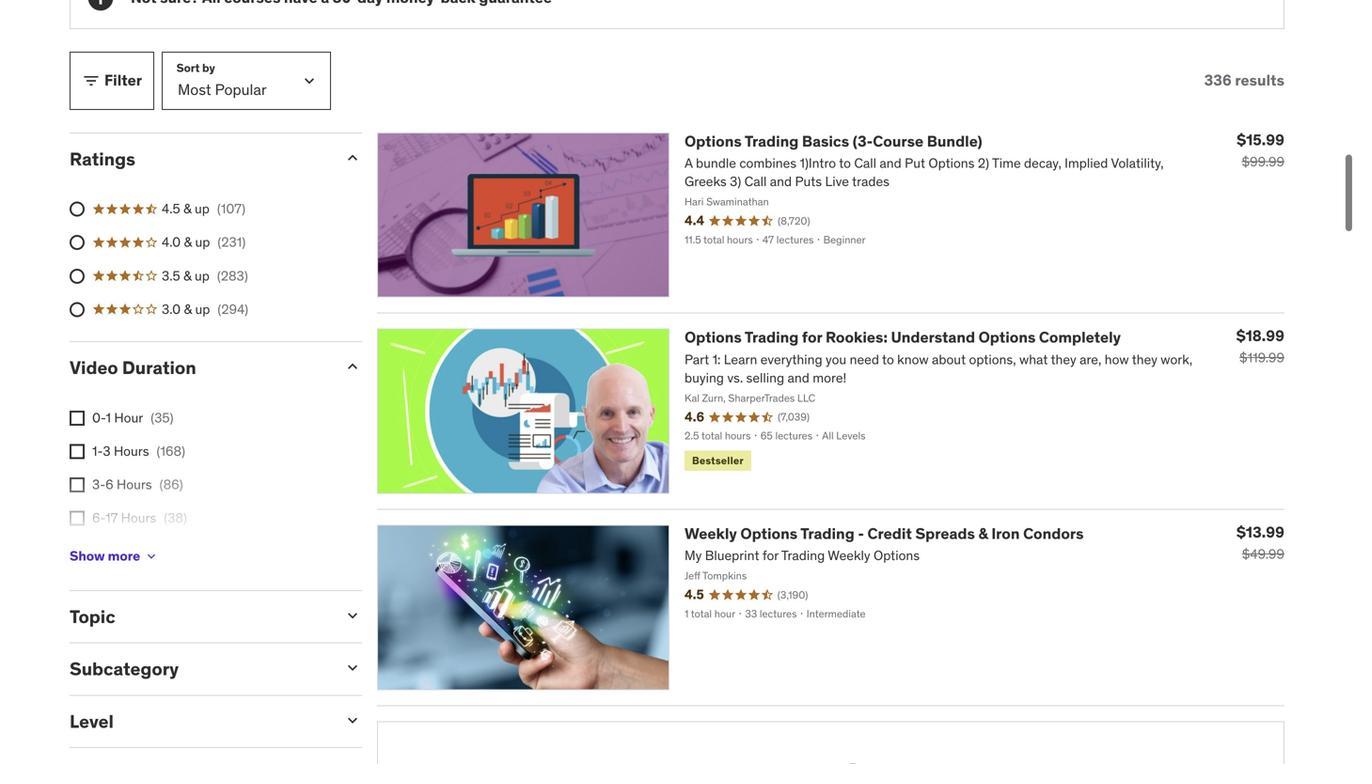 Task type: vqa. For each thing, say whether or not it's contained in the screenshot.


Task type: locate. For each thing, give the bounding box(es) containing it.
trading for for
[[745, 328, 799, 347]]

level button
[[70, 710, 328, 733]]

3.0 & up (294)
[[162, 301, 248, 318]]

1 up from the top
[[195, 200, 210, 217]]

xsmall image for 6-
[[70, 511, 85, 526]]

2 xsmall image from the top
[[70, 444, 85, 459]]

small image
[[82, 71, 101, 90], [343, 148, 362, 167], [343, 357, 362, 376], [343, 606, 362, 625], [343, 659, 362, 678], [343, 711, 362, 730]]

1 vertical spatial xsmall image
[[70, 444, 85, 459]]

0-1 hour (35)
[[92, 409, 174, 426]]

1 xsmall image from the top
[[70, 411, 85, 426]]

4.0
[[162, 234, 181, 251]]

xsmall image left 6- in the left of the page
[[70, 511, 85, 526]]

1-3 hours (168)
[[92, 443, 185, 460]]

more
[[108, 548, 140, 565]]

options trading for rookies:  understand options completely link
[[685, 328, 1121, 347]]

xsmall image for 1-
[[70, 444, 85, 459]]

$99.99
[[1242, 153, 1285, 170]]

xsmall image left 0-
[[70, 411, 85, 426]]

completely
[[1039, 328, 1121, 347]]

& right the 4.0
[[184, 234, 192, 251]]

6
[[105, 476, 113, 493]]

0-
[[92, 409, 106, 426]]

iron
[[992, 524, 1020, 544]]

ratings button
[[70, 147, 328, 170]]

2 up from the top
[[195, 234, 210, 251]]

1-
[[92, 443, 103, 460]]

2 vertical spatial xsmall image
[[70, 511, 85, 526]]

0 vertical spatial trading
[[745, 132, 799, 151]]

trading left the basics
[[745, 132, 799, 151]]

xsmall image left 3-
[[70, 478, 85, 493]]

3 up from the top
[[195, 267, 210, 284]]

0 horizontal spatial xsmall image
[[70, 478, 85, 493]]

up
[[195, 200, 210, 217], [195, 234, 210, 251], [195, 267, 210, 284], [195, 301, 210, 318]]

bundle)
[[927, 132, 983, 151]]

xsmall image
[[70, 411, 85, 426], [70, 444, 85, 459], [70, 511, 85, 526]]

336 results status
[[1205, 71, 1285, 90]]

1 vertical spatial trading
[[745, 328, 799, 347]]

level
[[70, 710, 114, 733]]

& right 4.5
[[183, 200, 192, 217]]

up left (283) at the left top
[[195, 267, 210, 284]]

xsmall image left 1-
[[70, 444, 85, 459]]

trading left for
[[745, 328, 799, 347]]

hours right 3
[[114, 443, 149, 460]]

up left (294)
[[195, 301, 210, 318]]

$18.99 $119.99
[[1237, 326, 1285, 366]]

17+ hours
[[92, 543, 151, 560]]

subcategory button
[[70, 658, 328, 681]]

trading left '-'
[[801, 524, 855, 544]]

hour
[[114, 409, 143, 426]]

1 horizontal spatial xsmall image
[[144, 549, 159, 564]]

0 vertical spatial xsmall image
[[70, 411, 85, 426]]

xsmall image right more
[[144, 549, 159, 564]]

weekly options trading - credit spreads & iron condors link
[[685, 524, 1084, 544]]

show more button
[[70, 538, 159, 575]]

hours
[[114, 443, 149, 460], [117, 476, 152, 493], [121, 510, 156, 527], [116, 543, 151, 560]]

4.5 & up (107)
[[162, 200, 245, 217]]

& right the 3.5
[[183, 267, 192, 284]]

subcategory
[[70, 658, 179, 681]]

up left (231)
[[195, 234, 210, 251]]

options trading basics (3-course bundle) link
[[685, 132, 983, 151]]

topic
[[70, 606, 115, 628]]

6-17 hours (38)
[[92, 510, 187, 527]]

hours right 17
[[121, 510, 156, 527]]

$15.99
[[1237, 130, 1285, 149]]

spreads
[[916, 524, 975, 544]]

17+
[[92, 543, 113, 560]]

& right 3.0 on the left top of the page
[[184, 301, 192, 318]]

up left (107)
[[195, 200, 210, 217]]

(38)
[[164, 510, 187, 527]]

1 vertical spatial xsmall image
[[144, 549, 159, 564]]

hours for 6-17 hours
[[121, 510, 156, 527]]

show more
[[70, 548, 140, 565]]

4 up from the top
[[195, 301, 210, 318]]

(231)
[[218, 234, 246, 251]]

$13.99 $49.99
[[1237, 523, 1285, 563]]

filter button
[[70, 52, 154, 110]]

weekly
[[685, 524, 737, 544]]

(294)
[[218, 301, 248, 318]]

&
[[183, 200, 192, 217], [184, 234, 192, 251], [183, 267, 192, 284], [184, 301, 192, 318], [979, 524, 988, 544]]

2 vertical spatial trading
[[801, 524, 855, 544]]

hours right the 6
[[117, 476, 152, 493]]

basics
[[802, 132, 849, 151]]

& for 4.0
[[184, 234, 192, 251]]

336 results
[[1205, 71, 1285, 90]]

(3-
[[853, 132, 873, 151]]

& for 3.0
[[184, 301, 192, 318]]

trading
[[745, 132, 799, 151], [745, 328, 799, 347], [801, 524, 855, 544]]

3-
[[92, 476, 105, 493]]

small image for level
[[343, 711, 362, 730]]

xsmall image
[[70, 478, 85, 493], [144, 549, 159, 564]]

weekly options trading - credit spreads & iron condors
[[685, 524, 1084, 544]]

3 xsmall image from the top
[[70, 511, 85, 526]]

options
[[685, 132, 742, 151], [685, 328, 742, 347], [979, 328, 1036, 347], [741, 524, 798, 544]]

rookies:
[[826, 328, 888, 347]]

(283)
[[217, 267, 248, 284]]



Task type: describe. For each thing, give the bounding box(es) containing it.
hours for 1-3 hours
[[114, 443, 149, 460]]

4.5
[[162, 200, 180, 217]]

video
[[70, 356, 118, 379]]

& for 4.5
[[183, 200, 192, 217]]

course
[[873, 132, 924, 151]]

xsmall image for 0-
[[70, 411, 85, 426]]

trading for basics
[[745, 132, 799, 151]]

17
[[105, 510, 118, 527]]

(107)
[[217, 200, 245, 217]]

small image for topic
[[343, 606, 362, 625]]

3.5
[[162, 267, 180, 284]]

(86)
[[160, 476, 183, 493]]

options trading basics (3-course bundle)
[[685, 132, 983, 151]]

& for 3.5
[[183, 267, 192, 284]]

$13.99
[[1237, 523, 1285, 542]]

results
[[1235, 71, 1285, 90]]

for
[[802, 328, 822, 347]]

$15.99 $99.99
[[1237, 130, 1285, 170]]

filter
[[104, 71, 142, 90]]

small image for video duration
[[343, 357, 362, 376]]

3.5 & up (283)
[[162, 267, 248, 284]]

3-6 hours (86)
[[92, 476, 183, 493]]

0 vertical spatial xsmall image
[[70, 478, 85, 493]]

topic button
[[70, 606, 328, 628]]

small image for ratings
[[343, 148, 362, 167]]

small image inside filter button
[[82, 71, 101, 90]]

(168)
[[157, 443, 185, 460]]

understand
[[891, 328, 975, 347]]

3.0
[[162, 301, 181, 318]]

xsmall image inside the show more button
[[144, 549, 159, 564]]

up for 4.5 & up
[[195, 200, 210, 217]]

up for 3.5 & up
[[195, 267, 210, 284]]

3
[[103, 443, 111, 460]]

small image for subcategory
[[343, 659, 362, 678]]

6-
[[92, 510, 105, 527]]

1
[[106, 409, 111, 426]]

options trading for rookies:  understand options completely
[[685, 328, 1121, 347]]

condors
[[1023, 524, 1084, 544]]

hours right 17+
[[116, 543, 151, 560]]

hours for 3-6 hours
[[117, 476, 152, 493]]

$49.99
[[1242, 546, 1285, 563]]

credit
[[868, 524, 912, 544]]

ratings
[[70, 147, 135, 170]]

4.0 & up (231)
[[162, 234, 246, 251]]

show
[[70, 548, 105, 565]]

video duration button
[[70, 356, 328, 379]]

-
[[858, 524, 864, 544]]

volkswagen image
[[832, 760, 874, 765]]

$18.99
[[1237, 326, 1285, 346]]

(35)
[[151, 409, 174, 426]]

up for 4.0 & up
[[195, 234, 210, 251]]

duration
[[122, 356, 196, 379]]

up for 3.0 & up
[[195, 301, 210, 318]]

& left iron
[[979, 524, 988, 544]]

video duration
[[70, 356, 196, 379]]

336
[[1205, 71, 1232, 90]]

$119.99
[[1240, 350, 1285, 366]]



